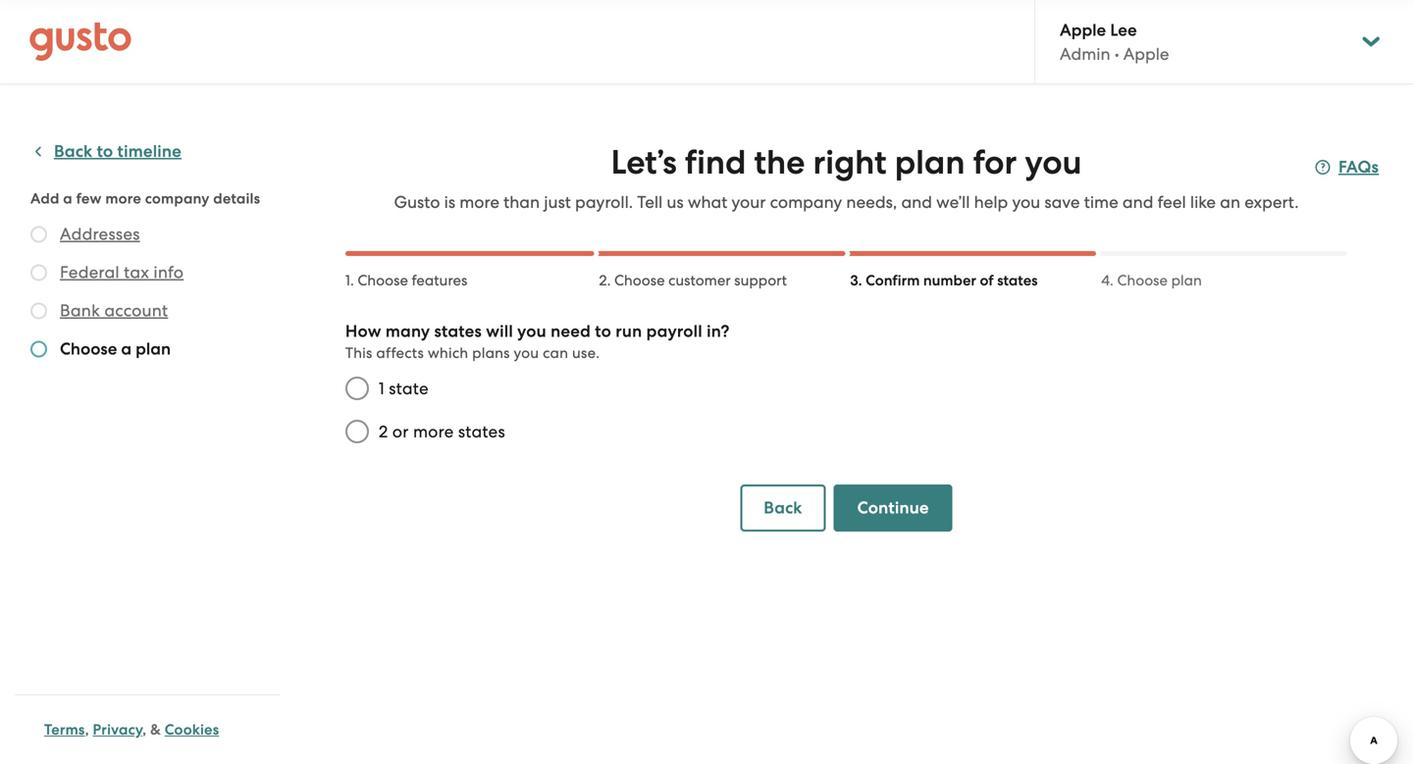 Task type: describe. For each thing, give the bounding box(es) containing it.
2 or more states radio
[[335, 410, 379, 453]]

the
[[754, 143, 805, 183]]

1 state radio
[[335, 367, 379, 410]]

4 check image from the top
[[30, 341, 47, 358]]

of
[[980, 272, 994, 289]]

affects
[[376, 344, 424, 362]]

•
[[1114, 44, 1119, 64]]

than
[[504, 192, 540, 212]]

plans
[[472, 344, 510, 362]]

info
[[154, 262, 184, 282]]

cookies button
[[165, 718, 219, 742]]

continue
[[857, 498, 929, 518]]

privacy link
[[93, 721, 142, 739]]

choose a plan list
[[30, 222, 272, 365]]

addresses
[[60, 224, 140, 244]]

2 or more states
[[379, 422, 505, 442]]

terms , privacy , & cookies
[[44, 721, 219, 739]]

payroll.
[[575, 192, 633, 212]]

2 and from the left
[[1123, 192, 1153, 212]]

1
[[379, 379, 385, 398]]

choose for choose a plan
[[60, 339, 117, 359]]

tax
[[124, 262, 149, 282]]

&
[[150, 721, 161, 739]]

1 horizontal spatial apple
[[1123, 44, 1169, 64]]

let's
[[611, 143, 677, 183]]

federal
[[60, 262, 120, 282]]

what
[[688, 192, 727, 212]]

right
[[813, 143, 887, 183]]

feel
[[1158, 192, 1186, 212]]

help
[[974, 192, 1008, 212]]

add a few more company details
[[30, 190, 260, 208]]

features
[[412, 272, 467, 289]]

you up the save
[[1025, 143, 1082, 183]]

apple lee admin • apple
[[1060, 20, 1169, 64]]

a for choose
[[121, 339, 132, 359]]

federal tax info
[[60, 262, 184, 282]]

timeline
[[117, 141, 182, 161]]

state
[[389, 379, 429, 398]]

like
[[1190, 192, 1216, 212]]

1 vertical spatial plan
[[1171, 272, 1202, 289]]

an
[[1220, 192, 1240, 212]]

will
[[486, 321, 513, 341]]

1 and from the left
[[901, 192, 932, 212]]

back to timeline button
[[30, 140, 182, 163]]

choose plan
[[1117, 272, 1202, 289]]

how many states will you need to run payroll in? this affects which plans you can use.
[[345, 321, 730, 362]]

can
[[543, 344, 568, 362]]

0 horizontal spatial apple
[[1060, 20, 1106, 40]]

customer
[[668, 272, 731, 289]]

to inside "back to timeline" button
[[97, 141, 113, 161]]

account
[[104, 301, 168, 320]]

we'll
[[936, 192, 970, 212]]

save
[[1044, 192, 1080, 212]]

let's find the right plan for you gusto is more than just payroll. tell us what your company needs, and we'll help you save time and feel like an expert.
[[394, 143, 1299, 212]]

add
[[30, 190, 59, 208]]

states inside how many states will you need to run payroll in? this affects which plans you can use.
[[434, 321, 482, 341]]

terms link
[[44, 721, 85, 739]]



Task type: vqa. For each thing, say whether or not it's contained in the screenshot.
they?
no



Task type: locate. For each thing, give the bounding box(es) containing it.
many
[[386, 321, 430, 341]]

states
[[997, 272, 1038, 289], [434, 321, 482, 341], [458, 422, 505, 442]]

check image left the federal
[[30, 264, 47, 281]]

1 horizontal spatial a
[[121, 339, 132, 359]]

1 vertical spatial states
[[434, 321, 482, 341]]

how
[[345, 321, 381, 341]]

, left 'privacy' link
[[85, 721, 89, 739]]

federal tax info button
[[60, 261, 184, 284]]

choose down feel
[[1117, 272, 1168, 289]]

and left feel
[[1123, 192, 1153, 212]]

plan
[[895, 143, 965, 183], [1171, 272, 1202, 289], [136, 339, 171, 359]]

1 , from the left
[[85, 721, 89, 739]]

a left few
[[63, 190, 73, 208]]

lee
[[1110, 20, 1137, 40]]

to left timeline
[[97, 141, 113, 161]]

2 horizontal spatial plan
[[1171, 272, 1202, 289]]

bank account button
[[60, 299, 168, 322]]

apple right •
[[1123, 44, 1169, 64]]

choose customer support
[[614, 272, 787, 289]]

more right few
[[105, 190, 141, 208]]

choose inside "list"
[[60, 339, 117, 359]]

1 horizontal spatial plan
[[895, 143, 965, 183]]

check image left bank
[[30, 303, 47, 319]]

continue button
[[834, 485, 953, 532]]

find
[[685, 143, 746, 183]]

1 check image from the top
[[30, 226, 47, 243]]

tell
[[637, 192, 663, 212]]

0 vertical spatial plan
[[895, 143, 965, 183]]

0 vertical spatial to
[[97, 141, 113, 161]]

0 horizontal spatial plan
[[136, 339, 171, 359]]

0 horizontal spatial ,
[[85, 721, 89, 739]]

3 check image from the top
[[30, 303, 47, 319]]

and left we'll
[[901, 192, 932, 212]]

a down account
[[121, 339, 132, 359]]

check image for bank account
[[30, 303, 47, 319]]

you up can
[[517, 321, 546, 341]]

back for back to timeline
[[54, 141, 93, 161]]

1 vertical spatial to
[[595, 321, 611, 341]]

more
[[105, 190, 141, 208], [459, 192, 499, 212], [413, 422, 454, 442]]

expert.
[[1245, 192, 1299, 212]]

your
[[732, 192, 766, 212]]

back inside button
[[54, 141, 93, 161]]

company down the in the right of the page
[[770, 192, 842, 212]]

need
[[551, 321, 591, 341]]

more right or
[[413, 422, 454, 442]]

details
[[213, 190, 260, 208]]

to inside how many states will you need to run payroll in? this affects which plans you can use.
[[595, 321, 611, 341]]

admin
[[1060, 44, 1110, 64]]

you
[[1025, 143, 1082, 183], [1012, 192, 1040, 212], [517, 321, 546, 341], [514, 344, 539, 362]]

more inside let's find the right plan for you gusto is more than just payroll. tell us what your company needs, and we'll help you save time and feel like an expert.
[[459, 192, 499, 212]]

check image down add
[[30, 226, 47, 243]]

plan down account
[[136, 339, 171, 359]]

states right of
[[997, 272, 1038, 289]]

faqs
[[1339, 157, 1379, 177]]

home image
[[29, 22, 131, 61]]

0 horizontal spatial a
[[63, 190, 73, 208]]

number
[[923, 272, 976, 289]]

1 horizontal spatial to
[[595, 321, 611, 341]]

to left run
[[595, 321, 611, 341]]

choose for choose plan
[[1117, 272, 1168, 289]]

support
[[734, 272, 787, 289]]

2 , from the left
[[142, 721, 147, 739]]

bank account
[[60, 301, 168, 320]]

needs,
[[846, 192, 897, 212]]

, left &
[[142, 721, 147, 739]]

time
[[1084, 192, 1118, 212]]

0 vertical spatial states
[[997, 272, 1038, 289]]

apple
[[1060, 20, 1106, 40], [1123, 44, 1169, 64]]

0 horizontal spatial company
[[145, 190, 210, 208]]

choose up run
[[614, 272, 665, 289]]

0 vertical spatial apple
[[1060, 20, 1106, 40]]

you left can
[[514, 344, 539, 362]]

a inside "list"
[[121, 339, 132, 359]]

run
[[616, 321, 642, 341]]

check image for federal tax info
[[30, 264, 47, 281]]

0 horizontal spatial and
[[901, 192, 932, 212]]

you right help
[[1012, 192, 1040, 212]]

2
[[379, 422, 388, 442]]

1 horizontal spatial company
[[770, 192, 842, 212]]

1 horizontal spatial and
[[1123, 192, 1153, 212]]

in?
[[707, 321, 730, 341]]

choose up how
[[358, 272, 408, 289]]

1 state
[[379, 379, 429, 398]]

confirm number of states
[[866, 272, 1038, 289]]

check image
[[30, 226, 47, 243], [30, 264, 47, 281], [30, 303, 47, 319], [30, 341, 47, 358]]

this
[[345, 344, 372, 362]]

a
[[63, 190, 73, 208], [121, 339, 132, 359]]

choose features
[[358, 272, 467, 289]]

bank
[[60, 301, 100, 320]]

0 horizontal spatial more
[[105, 190, 141, 208]]

states down plans
[[458, 422, 505, 442]]

check image for addresses
[[30, 226, 47, 243]]

addresses button
[[60, 222, 140, 246]]

0 vertical spatial back
[[54, 141, 93, 161]]

cookies
[[165, 721, 219, 739]]

plan down feel
[[1171, 272, 1202, 289]]

payroll
[[646, 321, 702, 341]]

states for of
[[997, 272, 1038, 289]]

use.
[[572, 344, 600, 362]]

back
[[54, 141, 93, 161], [764, 498, 802, 518]]

company down timeline
[[145, 190, 210, 208]]

1 vertical spatial a
[[121, 339, 132, 359]]

1 horizontal spatial more
[[413, 422, 454, 442]]

few
[[76, 190, 102, 208]]

or
[[392, 422, 409, 442]]

1 horizontal spatial ,
[[142, 721, 147, 739]]

company
[[145, 190, 210, 208], [770, 192, 842, 212]]

company inside let's find the right plan for you gusto is more than just payroll. tell us what your company needs, and we'll help you save time and feel like an expert.
[[770, 192, 842, 212]]

2 horizontal spatial more
[[459, 192, 499, 212]]

which
[[428, 344, 468, 362]]

terms
[[44, 721, 85, 739]]

check image left choose a plan
[[30, 341, 47, 358]]

us
[[667, 192, 684, 212]]

faqs button
[[1315, 156, 1379, 179]]

choose a plan
[[60, 339, 171, 359]]

1 vertical spatial back
[[764, 498, 802, 518]]

back inside button
[[764, 498, 802, 518]]

just
[[544, 192, 571, 212]]

plan inside "list"
[[136, 339, 171, 359]]

0 horizontal spatial back
[[54, 141, 93, 161]]

back for back
[[764, 498, 802, 518]]

0 horizontal spatial to
[[97, 141, 113, 161]]

back to timeline
[[54, 141, 182, 161]]

2 vertical spatial states
[[458, 422, 505, 442]]

2 check image from the top
[[30, 264, 47, 281]]

states up "which"
[[434, 321, 482, 341]]

confirm
[[866, 272, 920, 289]]

2 vertical spatial plan
[[136, 339, 171, 359]]

plan inside let's find the right plan for you gusto is more than just payroll. tell us what your company needs, and we'll help you save time and feel like an expert.
[[895, 143, 965, 183]]

choose down bank
[[60, 339, 117, 359]]

is
[[444, 192, 455, 212]]

for
[[973, 143, 1017, 183]]

states for more
[[458, 422, 505, 442]]

,
[[85, 721, 89, 739], [142, 721, 147, 739]]

a for add
[[63, 190, 73, 208]]

privacy
[[93, 721, 142, 739]]

1 horizontal spatial back
[[764, 498, 802, 518]]

0 vertical spatial a
[[63, 190, 73, 208]]

choose for choose customer support
[[614, 272, 665, 289]]

gusto
[[394, 192, 440, 212]]

to
[[97, 141, 113, 161], [595, 321, 611, 341]]

apple up admin
[[1060, 20, 1106, 40]]

choose
[[358, 272, 408, 289], [614, 272, 665, 289], [1117, 272, 1168, 289], [60, 339, 117, 359]]

and
[[901, 192, 932, 212], [1123, 192, 1153, 212]]

back button
[[740, 485, 826, 532]]

1 vertical spatial apple
[[1123, 44, 1169, 64]]

more right is
[[459, 192, 499, 212]]

plan up we'll
[[895, 143, 965, 183]]

choose for choose features
[[358, 272, 408, 289]]



